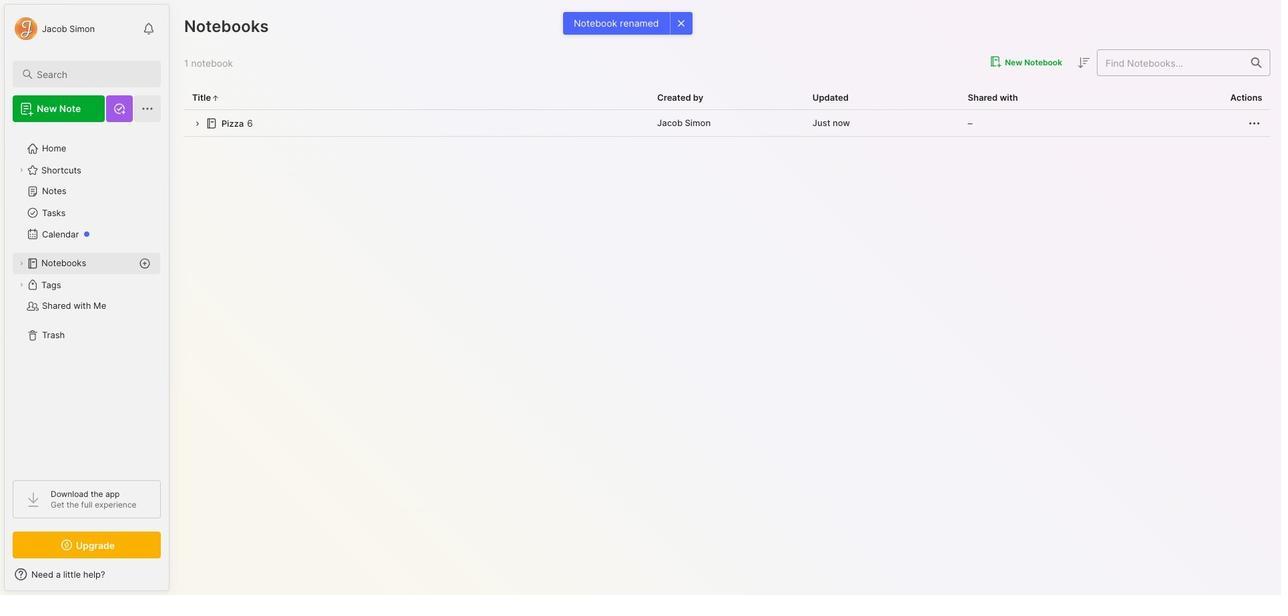Task type: vqa. For each thing, say whether or not it's contained in the screenshot.
Search TEXT BOX
yes



Task type: locate. For each thing, give the bounding box(es) containing it.
sort options image
[[1076, 55, 1092, 71]]

None search field
[[37, 66, 149, 82]]

Sort field
[[1076, 55, 1092, 71]]

tree
[[5, 130, 169, 469]]

main element
[[0, 0, 174, 595]]

row
[[184, 110, 1271, 137]]

Account field
[[13, 15, 95, 42]]

tree inside main element
[[5, 130, 169, 469]]



Task type: describe. For each thing, give the bounding box(es) containing it.
click to collapse image
[[169, 571, 179, 587]]

arrow image
[[192, 119, 202, 129]]

More actions field
[[1247, 115, 1263, 131]]

more actions image
[[1247, 115, 1263, 131]]

WHAT'S NEW field
[[5, 564, 169, 585]]

Search text field
[[37, 68, 149, 81]]

Find Notebooks… text field
[[1098, 52, 1244, 74]]

expand tags image
[[17, 281, 25, 289]]

expand notebooks image
[[17, 260, 25, 268]]

none search field inside main element
[[37, 66, 149, 82]]



